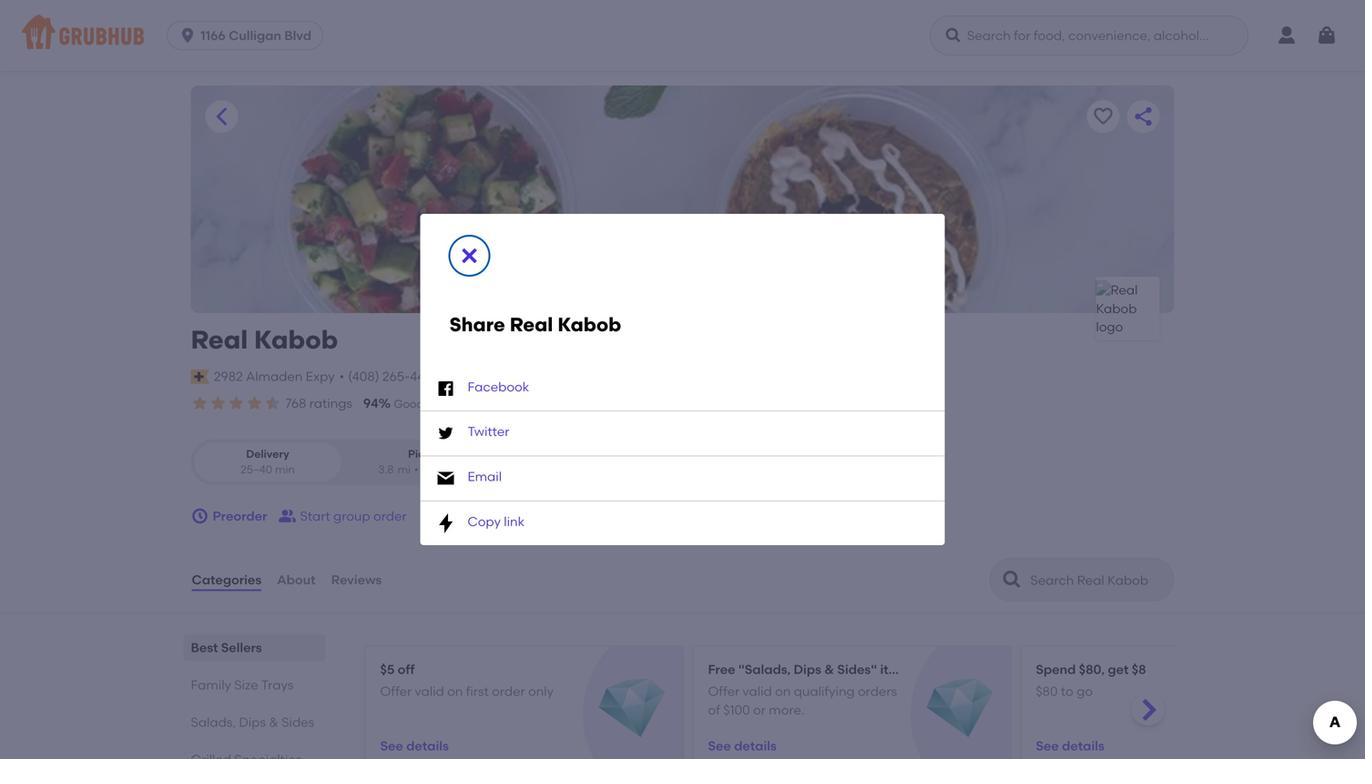 Task type: vqa. For each thing, say whether or not it's contained in the screenshot.
The Willows image at the left bottom
no



Task type: locate. For each thing, give the bounding box(es) containing it.
0 vertical spatial dips
[[794, 662, 822, 678]]

2 vertical spatial order
[[492, 684, 525, 700]]

• right the expy
[[339, 369, 344, 385]]

$80
[[1036, 684, 1058, 700]]

see details down off
[[380, 739, 449, 754]]

facebook
[[468, 379, 529, 395]]

see details down to
[[1036, 739, 1105, 754]]

real kabob logo image
[[1096, 281, 1160, 337]]

offer inside free "salads, dips & sides" item offer valid on qualifying orders of $100 or more.
[[708, 684, 740, 700]]

1 horizontal spatial real
[[510, 313, 553, 337]]

details down the $5 off offer valid on first order only
[[406, 739, 449, 754]]

start group order
[[300, 509, 407, 524]]

3.8
[[378, 463, 394, 477]]

2 on from the left
[[775, 684, 791, 700]]

order right correct
[[670, 398, 699, 411]]

2 details from the left
[[734, 739, 777, 754]]

spend $80, get $8 $80 to go
[[1036, 662, 1147, 700]]

group
[[333, 509, 370, 524]]

1 on from the left
[[447, 684, 463, 700]]

1 horizontal spatial promo image
[[927, 676, 994, 743]]

see details button
[[380, 730, 449, 760], [708, 730, 777, 760], [1036, 730, 1105, 760]]

min inside delivery 25–40 min
[[275, 463, 295, 477]]

caret left icon image
[[211, 106, 233, 128]]

96
[[465, 396, 480, 411]]

about
[[277, 573, 316, 588]]

svg image left copy
[[435, 513, 457, 535]]

4429
[[410, 369, 439, 385]]

correct order
[[627, 398, 699, 411]]

valid inside free "salads, dips & sides" item offer valid on qualifying orders of $100 or more.
[[743, 684, 772, 700]]

details down the go
[[1062, 739, 1105, 754]]

see
[[380, 739, 403, 754], [708, 739, 731, 754], [1036, 739, 1059, 754]]

0 horizontal spatial see details button
[[380, 730, 449, 760]]

& up qualifying
[[825, 662, 835, 678]]

0 horizontal spatial promo image
[[599, 676, 666, 743]]

copy
[[468, 514, 501, 530]]

svg image for facebook
[[435, 378, 457, 400]]

2 min from the left
[[455, 463, 474, 477]]

promo image for $5 off offer valid on first order only
[[599, 676, 666, 743]]

almaden
[[246, 369, 303, 385]]

see down '$80' at the bottom
[[1036, 739, 1059, 754]]

min
[[275, 463, 295, 477], [455, 463, 474, 477]]

main navigation navigation
[[0, 0, 1366, 71]]

1 horizontal spatial valid
[[743, 684, 772, 700]]

2982 almaden expy button
[[213, 367, 336, 387]]

2 see details from the left
[[708, 739, 777, 754]]

valid
[[415, 684, 444, 700], [743, 684, 772, 700]]

1 horizontal spatial offer
[[708, 684, 740, 700]]

2 horizontal spatial see details button
[[1036, 730, 1105, 760]]

3 details from the left
[[1062, 739, 1105, 754]]

0 horizontal spatial real
[[191, 325, 248, 355]]

see details
[[380, 739, 449, 754], [708, 739, 777, 754], [1036, 739, 1105, 754]]

2 valid from the left
[[743, 684, 772, 700]]

2 see details button from the left
[[708, 730, 777, 760]]

1 see details from the left
[[380, 739, 449, 754]]

promo image right item
[[927, 676, 994, 743]]

see down of
[[708, 739, 731, 754]]

0 horizontal spatial dips
[[239, 715, 266, 731]]

real up 2982
[[191, 325, 248, 355]]

svg image
[[179, 26, 197, 45], [459, 245, 481, 267], [435, 378, 457, 400], [191, 508, 209, 526], [435, 513, 457, 535]]

0 horizontal spatial on
[[447, 684, 463, 700]]

• (408) 265-4429
[[339, 369, 439, 385]]

valid left "first"
[[415, 684, 444, 700]]

1 horizontal spatial see details
[[708, 739, 777, 754]]

•
[[339, 369, 344, 385], [414, 463, 419, 477]]

kabob up the almaden
[[254, 325, 338, 355]]

1 see details button from the left
[[380, 730, 449, 760]]

0 horizontal spatial min
[[275, 463, 295, 477]]

real kabob
[[191, 325, 338, 355]]

2 see from the left
[[708, 739, 731, 754]]

dips
[[794, 662, 822, 678], [239, 715, 266, 731]]

$5 off offer valid on first order only
[[380, 662, 554, 700]]

real
[[510, 313, 553, 337], [191, 325, 248, 355]]

2982
[[214, 369, 243, 385]]

25–40
[[241, 463, 272, 477]]

1 horizontal spatial order
[[492, 684, 525, 700]]

0 horizontal spatial valid
[[415, 684, 444, 700]]

0 horizontal spatial &
[[269, 715, 279, 731]]

svg image inside preorder button
[[191, 508, 209, 526]]

1 min from the left
[[275, 463, 295, 477]]

2 promo image from the left
[[927, 676, 994, 743]]

2 horizontal spatial details
[[1062, 739, 1105, 754]]

on left "first"
[[447, 684, 463, 700]]

0 horizontal spatial see
[[380, 739, 403, 754]]

svg image inside 1166 culligan blvd button
[[179, 26, 197, 45]]

& inside free "salads, dips & sides" item offer valid on qualifying orders of $100 or more.
[[825, 662, 835, 678]]

promo image left of
[[599, 676, 666, 743]]

order inside the $5 off offer valid on first order only
[[492, 684, 525, 700]]

1 valid from the left
[[415, 684, 444, 700]]

on
[[447, 684, 463, 700], [775, 684, 791, 700]]

svg image left preorder
[[191, 508, 209, 526]]

details for offer valid on qualifying orders of $100 or more.
[[734, 739, 777, 754]]

kabob up 95
[[558, 313, 622, 337]]

promo image
[[599, 676, 666, 743], [927, 676, 994, 743]]

0 horizontal spatial kabob
[[254, 325, 338, 355]]

sides"
[[838, 662, 877, 678]]

1166 culligan blvd
[[201, 28, 312, 43]]

sellers
[[221, 641, 262, 656]]

0 horizontal spatial see details
[[380, 739, 449, 754]]

1 vertical spatial &
[[269, 715, 279, 731]]

size
[[234, 678, 258, 693]]

see for $80 to go
[[1036, 739, 1059, 754]]

min down delivery
[[275, 463, 295, 477]]

1 promo image from the left
[[599, 676, 666, 743]]

share icon image
[[1133, 106, 1155, 128]]

1 horizontal spatial min
[[455, 463, 474, 477]]

order right "first"
[[492, 684, 525, 700]]

1 horizontal spatial details
[[734, 739, 777, 754]]

dips up qualifying
[[794, 662, 822, 678]]

1 horizontal spatial on
[[775, 684, 791, 700]]

3 see from the left
[[1036, 739, 1059, 754]]

first
[[466, 684, 489, 700]]

1 horizontal spatial dips
[[794, 662, 822, 678]]

dips down size
[[239, 715, 266, 731]]

see details button down off
[[380, 730, 449, 760]]

star icon image
[[191, 394, 209, 413], [209, 394, 227, 413], [227, 394, 246, 413], [246, 394, 264, 413], [264, 394, 282, 413], [264, 394, 282, 413]]

svg image
[[1316, 25, 1338, 46], [945, 26, 963, 45], [435, 423, 457, 445], [435, 468, 457, 490]]

& left sides
[[269, 715, 279, 731]]

svg image left 1166
[[179, 26, 197, 45]]

1 horizontal spatial &
[[825, 662, 835, 678]]

see details down the $100
[[708, 739, 777, 754]]

trays
[[261, 678, 294, 693]]

correct
[[627, 398, 668, 411]]

1 horizontal spatial see
[[708, 739, 731, 754]]

2 horizontal spatial see details
[[1036, 739, 1105, 754]]

best sellers
[[191, 641, 262, 656]]

see details button down the $100
[[708, 730, 777, 760]]

1 vertical spatial •
[[414, 463, 419, 477]]

more.
[[769, 703, 805, 718]]

2 offer from the left
[[708, 684, 740, 700]]

1 vertical spatial order
[[374, 509, 407, 524]]

3 see details from the left
[[1036, 739, 1105, 754]]

copy link
[[468, 514, 525, 530]]

• right mi
[[414, 463, 419, 477]]

offer up of
[[708, 684, 740, 700]]

see down the $5
[[380, 739, 403, 754]]

details
[[406, 739, 449, 754], [734, 739, 777, 754], [1062, 739, 1105, 754]]

0 horizontal spatial details
[[406, 739, 449, 754]]

2 horizontal spatial see
[[1036, 739, 1059, 754]]

0 vertical spatial order
[[670, 398, 699, 411]]

valid up or
[[743, 684, 772, 700]]

offer
[[380, 684, 412, 700], [708, 684, 740, 700]]

promo image for free "salads, dips & sides" item offer valid on qualifying orders of $100 or more.
[[927, 676, 994, 743]]

order right group
[[374, 509, 407, 524]]

start group order button
[[278, 500, 407, 533]]

svg image for copy link
[[435, 513, 457, 535]]

kabob
[[558, 313, 622, 337], [254, 325, 338, 355]]

1 offer from the left
[[380, 684, 412, 700]]

0 horizontal spatial order
[[374, 509, 407, 524]]

on inside the $5 off offer valid on first order only
[[447, 684, 463, 700]]

mi
[[398, 463, 411, 477]]

768 ratings
[[286, 396, 353, 411]]

see details for $80 to go
[[1036, 739, 1105, 754]]

1 horizontal spatial •
[[414, 463, 419, 477]]

1 vertical spatial dips
[[239, 715, 266, 731]]

min right 10–20
[[455, 463, 474, 477]]

free
[[708, 662, 736, 678]]

0 vertical spatial &
[[825, 662, 835, 678]]

(408)
[[348, 369, 379, 385]]

offer down the $5
[[380, 684, 412, 700]]

1 details from the left
[[406, 739, 449, 754]]

on up more. at the right bottom of the page
[[775, 684, 791, 700]]

1 horizontal spatial see details button
[[708, 730, 777, 760]]

see for offer valid on first order only
[[380, 739, 403, 754]]

on inside free "salads, dips & sides" item offer valid on qualifying orders of $100 or more.
[[775, 684, 791, 700]]

salads,
[[191, 715, 236, 731]]

real right share
[[510, 313, 553, 337]]

&
[[825, 662, 835, 678], [269, 715, 279, 731]]

see details button down to
[[1036, 730, 1105, 760]]

3 see details button from the left
[[1036, 730, 1105, 760]]

0 horizontal spatial offer
[[380, 684, 412, 700]]

svg image left 96
[[435, 378, 457, 400]]

details down or
[[734, 739, 777, 754]]

1 see from the left
[[380, 739, 403, 754]]

0 vertical spatial •
[[339, 369, 344, 385]]

option group
[[191, 439, 503, 486]]



Task type: describe. For each thing, give the bounding box(es) containing it.
$8
[[1132, 662, 1147, 678]]

item
[[881, 662, 909, 678]]

email
[[468, 469, 502, 485]]

to
[[1061, 684, 1074, 700]]

share
[[450, 313, 505, 337]]

pickup
[[408, 448, 445, 461]]

94
[[363, 396, 379, 411]]

order inside button
[[374, 509, 407, 524]]

preorder button
[[191, 500, 267, 533]]

reviews button
[[330, 548, 383, 613]]

details for offer valid on first order only
[[406, 739, 449, 754]]

spend
[[1036, 662, 1076, 678]]

$100
[[724, 703, 750, 718]]

2982 almaden expy
[[214, 369, 335, 385]]

free "salads, dips & sides" item offer valid on qualifying orders of $100 or more.
[[708, 662, 909, 718]]

reviews
[[331, 573, 382, 588]]

good
[[394, 398, 424, 411]]

go
[[1077, 684, 1093, 700]]

share real kabob
[[450, 313, 622, 337]]

offer inside the $5 off offer valid on first order only
[[380, 684, 412, 700]]

$80,
[[1079, 662, 1105, 678]]

good food
[[394, 398, 451, 411]]

blvd
[[284, 28, 312, 43]]

see for offer valid on qualifying orders of $100 or more.
[[708, 739, 731, 754]]

people icon image
[[278, 508, 297, 526]]

pickup 3.8 mi • 10–20 min
[[378, 448, 474, 477]]

subscription pass image
[[191, 370, 209, 384]]

start
[[300, 509, 330, 524]]

95
[[596, 396, 611, 411]]

ratings
[[309, 396, 353, 411]]

265-
[[383, 369, 410, 385]]

on time delivery
[[496, 398, 582, 411]]

culligan
[[229, 28, 281, 43]]

$5
[[380, 662, 395, 678]]

see details button for offer valid on first order only
[[380, 730, 449, 760]]

svg image for 1166 culligan blvd
[[179, 26, 197, 45]]

qualifying
[[794, 684, 855, 700]]

best
[[191, 641, 218, 656]]

delivery
[[541, 398, 582, 411]]

Search Real Kabob search field
[[1029, 572, 1168, 590]]

see details for offer valid on qualifying orders of $100 or more.
[[708, 739, 777, 754]]

off
[[398, 662, 415, 678]]

link
[[504, 514, 525, 530]]

get
[[1108, 662, 1129, 678]]

(408) 265-4429 button
[[348, 368, 439, 386]]

details for $80 to go
[[1062, 739, 1105, 754]]

option group containing delivery 25–40 min
[[191, 439, 503, 486]]

family size trays
[[191, 678, 294, 693]]

1166 culligan blvd button
[[167, 21, 331, 50]]

salads, dips & sides
[[191, 715, 314, 731]]

0 horizontal spatial •
[[339, 369, 344, 385]]

on
[[496, 398, 512, 411]]

or
[[753, 703, 766, 718]]

about button
[[276, 548, 317, 613]]

twitter
[[468, 424, 510, 440]]

delivery
[[246, 448, 289, 461]]

save this restaurant button
[[1087, 100, 1120, 133]]

"salads,
[[739, 662, 791, 678]]

delivery 25–40 min
[[241, 448, 295, 477]]

save this restaurant image
[[1093, 106, 1115, 128]]

svg image for preorder
[[191, 508, 209, 526]]

categories
[[192, 573, 262, 588]]

of
[[708, 703, 721, 718]]

sides
[[282, 715, 314, 731]]

• inside the pickup 3.8 mi • 10–20 min
[[414, 463, 419, 477]]

categories button
[[191, 548, 263, 613]]

2 horizontal spatial order
[[670, 398, 699, 411]]

1 horizontal spatial kabob
[[558, 313, 622, 337]]

orders
[[858, 684, 897, 700]]

only
[[528, 684, 554, 700]]

food
[[427, 398, 451, 411]]

min inside the pickup 3.8 mi • 10–20 min
[[455, 463, 474, 477]]

search icon image
[[1002, 569, 1024, 591]]

time
[[514, 398, 538, 411]]

expy
[[306, 369, 335, 385]]

see details button for offer valid on qualifying orders of $100 or more.
[[708, 730, 777, 760]]

valid inside the $5 off offer valid on first order only
[[415, 684, 444, 700]]

10–20
[[422, 463, 452, 477]]

family
[[191, 678, 231, 693]]

preorder
[[213, 509, 267, 524]]

dips inside free "salads, dips & sides" item offer valid on qualifying orders of $100 or more.
[[794, 662, 822, 678]]

see details for offer valid on first order only
[[380, 739, 449, 754]]

768
[[286, 396, 306, 411]]

svg image up share
[[459, 245, 481, 267]]

1166
[[201, 28, 226, 43]]

see details button for $80 to go
[[1036, 730, 1105, 760]]



